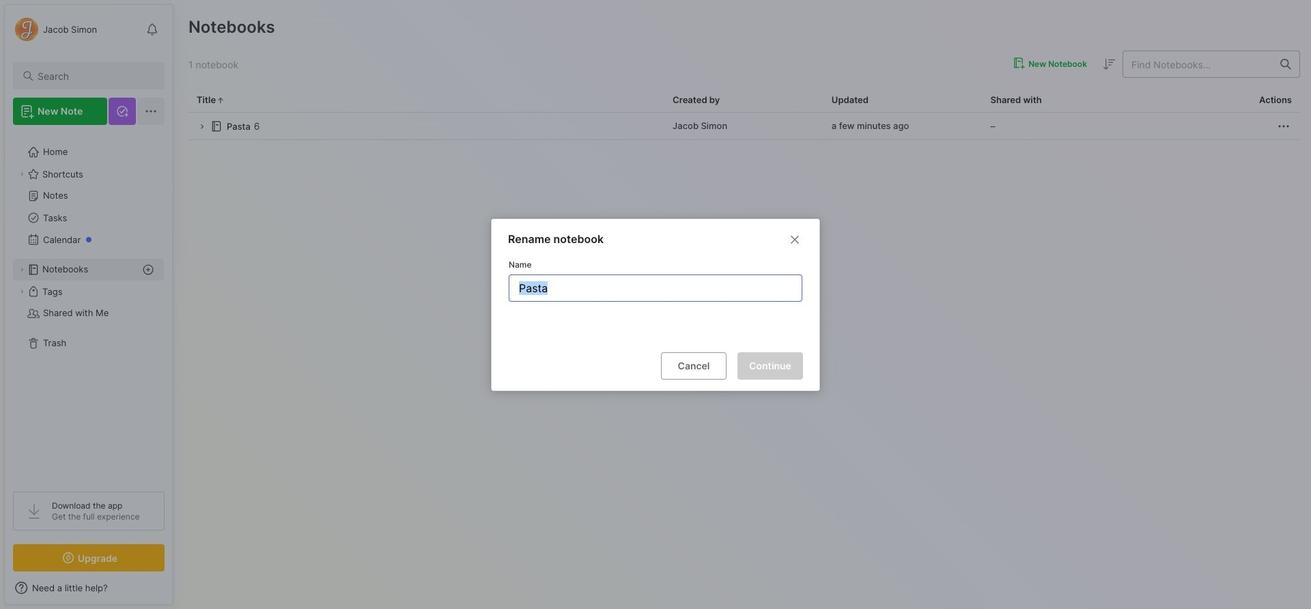 Task type: vqa. For each thing, say whether or not it's contained in the screenshot.
tree within 'MAIN' "element"
yes



Task type: describe. For each thing, give the bounding box(es) containing it.
Find Notebooks… text field
[[1124, 53, 1273, 75]]

none search field inside main element
[[38, 68, 152, 84]]

close image
[[787, 231, 803, 248]]



Task type: locate. For each thing, give the bounding box(es) containing it.
tree
[[5, 133, 173, 480]]

None search field
[[38, 68, 152, 84]]

Search text field
[[38, 70, 152, 83]]

row
[[189, 113, 1301, 140]]

Notebook name text field
[[518, 275, 797, 301]]

expand tags image
[[18, 288, 26, 296]]

tree inside main element
[[5, 133, 173, 480]]

expand notebooks image
[[18, 266, 26, 274]]

main element
[[0, 0, 178, 609]]



